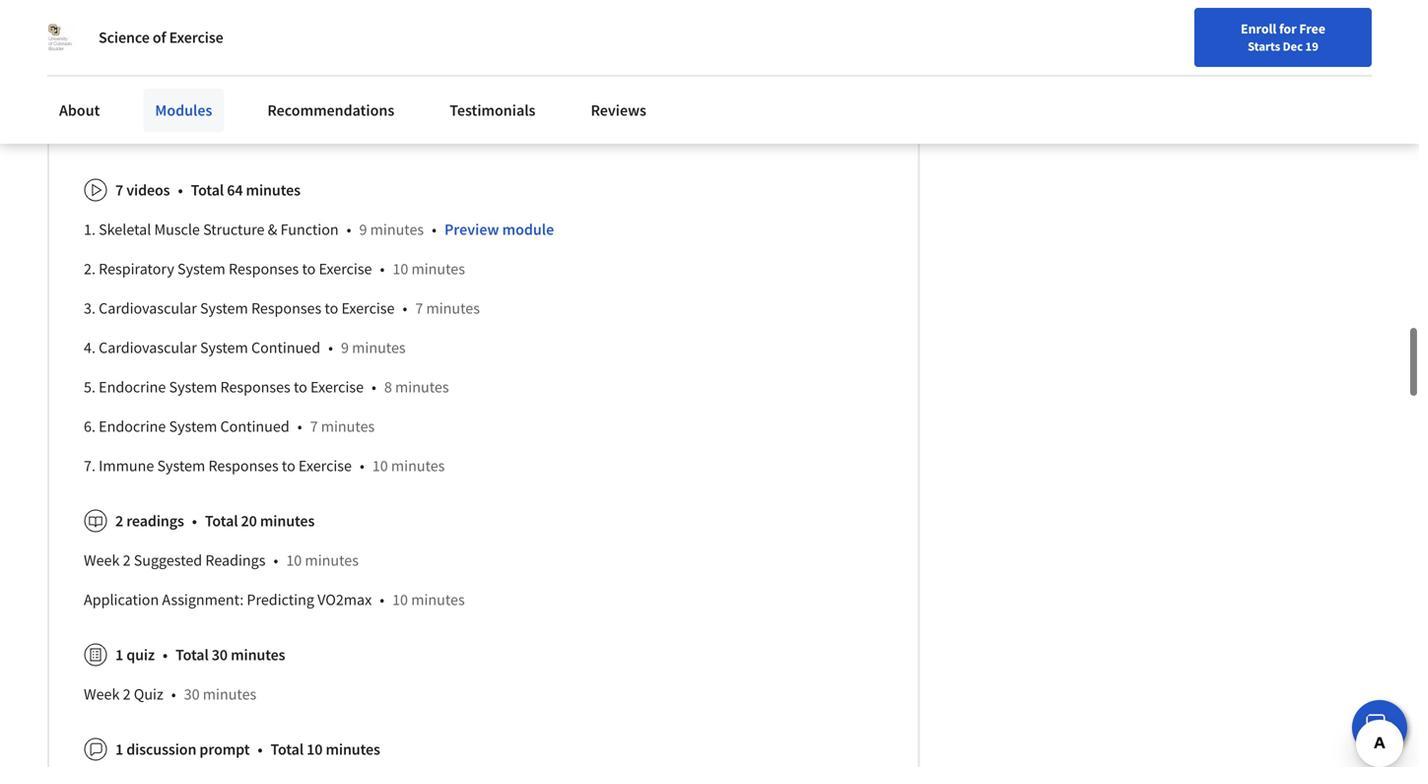 Task type: locate. For each thing, give the bounding box(es) containing it.
to down 2.  respiratory system responses to exercise • 10 minutes
[[325, 299, 338, 319]]

0 vertical spatial module
[[202, 124, 248, 142]]

system for 4.
[[200, 338, 248, 358]]

• total 64 minutes
[[178, 181, 301, 200]]

continued up 7. immune system responses to exercise • 10 minutes
[[220, 417, 290, 437]]

enroll
[[1241, 20, 1277, 37]]

5.
[[84, 378, 96, 397]]

chat with us image
[[1364, 713, 1396, 744]]

responses for endocrine
[[220, 378, 291, 397]]

2 7 videos from the top
[[115, 181, 170, 200]]

cardiovascular down respiratory
[[99, 299, 197, 319]]

2 left readings
[[115, 512, 123, 532]]

responses down 4. cardiovascular system continued • 9 minutes
[[220, 378, 291, 397]]

videos inside the "hide info about module content" region
[[126, 181, 170, 200]]

30 down the assignment:
[[212, 646, 228, 666]]

2 up application
[[123, 551, 131, 571]]

0 vertical spatial 1
[[115, 646, 123, 666]]

cardiovascular right 4.
[[99, 338, 197, 358]]

1 vertical spatial module
[[502, 220, 554, 240]]

total up week 2 quiz • 30 minutes
[[176, 646, 209, 666]]

module
[[202, 124, 248, 142], [502, 220, 554, 240]]

system down muscle
[[177, 259, 226, 279]]

reviews link
[[579, 89, 658, 132]]

• total 30 minutes
[[163, 646, 285, 666]]

1 week from the top
[[84, 551, 120, 571]]

0 vertical spatial 9
[[359, 220, 367, 240]]

system for 3.
[[200, 299, 248, 319]]

total left "20"
[[205, 512, 238, 532]]

1
[[115, 646, 123, 666], [115, 741, 123, 760]]

science
[[99, 28, 150, 47]]

continued
[[251, 338, 320, 358], [220, 417, 290, 437]]

to down function
[[302, 259, 316, 279]]

3.
[[84, 299, 96, 319]]

to up • total 20 minutes in the bottom of the page
[[282, 457, 295, 476]]

10 right vo2max
[[392, 591, 408, 610]]

0 vertical spatial videos
[[126, 78, 169, 98]]

20
[[241, 512, 257, 532]]

module right the preview
[[502, 220, 554, 240]]

1 quiz
[[115, 646, 155, 666]]

6.
[[84, 417, 96, 437]]

30
[[212, 646, 228, 666], [184, 685, 200, 705]]

1 endocrine from the top
[[99, 378, 166, 397]]

module right about on the left top of page
[[202, 124, 248, 142]]

hide info about module content
[[107, 124, 297, 142]]

1 horizontal spatial module
[[502, 220, 554, 240]]

info
[[138, 124, 161, 142]]

readings
[[126, 512, 184, 532]]

to for 5. endocrine system responses to exercise
[[294, 378, 307, 397]]

week up application
[[84, 551, 120, 571]]

exercise right of
[[169, 28, 223, 47]]

to down 4. cardiovascular system continued • 9 minutes
[[294, 378, 307, 397]]

endocrine
[[99, 378, 166, 397], [99, 417, 166, 437]]

system up 5. endocrine system responses to exercise • 8 minutes
[[200, 338, 248, 358]]

endocrine right 5.
[[99, 378, 166, 397]]

skeletal
[[99, 220, 151, 240]]

2 endocrine from the top
[[99, 417, 166, 437]]

week left quiz
[[84, 685, 120, 705]]

application assignment: predicting vo2max • 10 minutes
[[84, 591, 465, 610]]

0 horizontal spatial 9
[[341, 338, 349, 358]]

• total 20 minutes
[[192, 512, 315, 532]]

1 vertical spatial 2
[[123, 551, 131, 571]]

7 videos down 'what's included'
[[115, 78, 169, 98]]

1 vertical spatial 1
[[115, 741, 123, 760]]

1 cardiovascular from the top
[[99, 299, 197, 319]]

science of exercise
[[99, 28, 223, 47]]

assignment:
[[162, 591, 244, 610]]

system up 7. immune system responses to exercise • 10 minutes
[[169, 417, 217, 437]]

content
[[251, 124, 297, 142]]

0 horizontal spatial 30
[[184, 685, 200, 705]]

2 week from the top
[[84, 685, 120, 705]]

application
[[84, 591, 159, 610]]

responses
[[229, 259, 299, 279], [251, 299, 322, 319], [220, 378, 291, 397], [208, 457, 279, 476]]

quiz
[[126, 646, 155, 666]]

1 left quiz
[[115, 646, 123, 666]]

muscle
[[154, 220, 200, 240]]

2 for suggested
[[123, 551, 131, 571]]

7
[[115, 78, 123, 98], [115, 181, 123, 200], [415, 299, 423, 319], [310, 417, 318, 437]]

exercise left 8
[[311, 378, 364, 397]]

exercise for 2.  respiratory system responses to exercise
[[319, 259, 372, 279]]

quiz
[[134, 685, 163, 705]]

2 left quiz
[[123, 685, 131, 705]]

1 1 from the top
[[115, 646, 123, 666]]

menu item
[[1062, 20, 1189, 84]]

0 vertical spatial cardiovascular
[[99, 299, 197, 319]]

responses down the 6. endocrine system continued • 7 minutes
[[208, 457, 279, 476]]

0 vertical spatial 7 videos
[[115, 78, 169, 98]]

1 videos from the top
[[126, 78, 169, 98]]

videos down 'what's included'
[[126, 78, 169, 98]]

2 videos from the top
[[126, 181, 170, 200]]

1 vertical spatial endocrine
[[99, 417, 166, 437]]

9
[[359, 220, 367, 240], [341, 338, 349, 358]]

readings
[[205, 551, 266, 571]]

total for total 20 minutes
[[205, 512, 238, 532]]

responses down the &
[[229, 259, 299, 279]]

info about module content element
[[76, 108, 884, 768]]

9 down 3. cardiovascular system responses to exercise • 7 minutes
[[341, 338, 349, 358]]

continued for 4. cardiovascular system continued
[[251, 338, 320, 358]]

reviews
[[591, 101, 647, 120]]

week 2 quiz • 30 minutes
[[84, 685, 257, 705]]

•
[[178, 181, 183, 200], [347, 220, 351, 240], [432, 220, 437, 240], [380, 259, 385, 279], [403, 299, 407, 319], [328, 338, 333, 358], [372, 378, 376, 397], [297, 417, 302, 437], [360, 457, 365, 476], [192, 512, 197, 532], [273, 551, 278, 571], [380, 591, 385, 610], [163, 646, 168, 666], [171, 685, 176, 705], [258, 741, 263, 760]]

module inside dropdown button
[[202, 124, 248, 142]]

19
[[1306, 38, 1319, 54]]

0 vertical spatial week
[[84, 551, 120, 571]]

endocrine up immune
[[99, 417, 166, 437]]

preview
[[445, 220, 499, 240]]

continued down 3. cardiovascular system responses to exercise • 7 minutes
[[251, 338, 320, 358]]

8
[[384, 378, 392, 397]]

exercise
[[169, 28, 223, 47], [319, 259, 372, 279], [341, 299, 395, 319], [311, 378, 364, 397], [299, 457, 352, 476]]

exercise down 1. skeletal muscle structure & function • 9 minutes • preview module on the left
[[319, 259, 372, 279]]

7 videos inside the "hide info about module content" region
[[115, 181, 170, 200]]

2.
[[84, 259, 96, 279]]

9 right function
[[359, 220, 367, 240]]

0 vertical spatial endocrine
[[99, 378, 166, 397]]

exercise for 3. cardiovascular system responses to exercise
[[341, 299, 395, 319]]

for
[[1279, 20, 1297, 37]]

total for total 30 minutes
[[176, 646, 209, 666]]

2 vertical spatial 2
[[123, 685, 131, 705]]

preview module link
[[445, 220, 554, 240]]

videos up skeletal
[[126, 181, 170, 200]]

2 1 from the top
[[115, 741, 123, 760]]

4.
[[84, 338, 96, 358]]

week
[[84, 551, 120, 571], [84, 685, 120, 705]]

exercise up • total 20 minutes in the bottom of the page
[[299, 457, 352, 476]]

7 videos
[[115, 78, 169, 98], [115, 181, 170, 200]]

coursera image
[[24, 16, 149, 48]]

0 vertical spatial continued
[[251, 338, 320, 358]]

system right immune
[[157, 457, 205, 476]]

university of colorado boulder image
[[47, 24, 75, 51]]

7 videos up skeletal
[[115, 181, 170, 200]]

1. skeletal muscle structure & function • 9 minutes • preview module
[[84, 220, 554, 240]]

1 vertical spatial week
[[84, 685, 120, 705]]

module inside region
[[502, 220, 554, 240]]

1 vertical spatial cardiovascular
[[99, 338, 197, 358]]

to for 2.  respiratory system responses to exercise
[[302, 259, 316, 279]]

exercise for 7. immune system responses to exercise
[[299, 457, 352, 476]]

1 vertical spatial 9
[[341, 338, 349, 358]]

0 horizontal spatial module
[[202, 124, 248, 142]]

responses down 2.  respiratory system responses to exercise • 10 minutes
[[251, 299, 322, 319]]

cardiovascular for 4.
[[99, 338, 197, 358]]

minutes
[[246, 181, 301, 200], [370, 220, 424, 240], [412, 259, 465, 279], [426, 299, 480, 319], [352, 338, 406, 358], [395, 378, 449, 397], [321, 417, 375, 437], [391, 457, 445, 476], [260, 512, 315, 532], [305, 551, 359, 571], [411, 591, 465, 610], [231, 646, 285, 666], [203, 685, 257, 705], [326, 741, 380, 760]]

2
[[115, 512, 123, 532], [123, 551, 131, 571], [123, 685, 131, 705]]

total right prompt
[[271, 741, 304, 760]]

structure
[[203, 220, 265, 240]]

system up the 6. endocrine system continued • 7 minutes
[[169, 378, 217, 397]]

10
[[393, 259, 408, 279], [372, 457, 388, 476], [286, 551, 302, 571], [392, 591, 408, 610], [307, 741, 323, 760]]

1 for 1 quiz
[[115, 646, 123, 666]]

to
[[302, 259, 316, 279], [325, 299, 338, 319], [294, 378, 307, 397], [282, 457, 295, 476]]

10 right prompt
[[307, 741, 323, 760]]

hide
[[107, 124, 135, 142]]

total left 64
[[191, 181, 224, 200]]

recommendations link
[[256, 89, 406, 132]]

total for total 10 minutes
[[271, 741, 304, 760]]

system up 4. cardiovascular system continued • 9 minutes
[[200, 299, 248, 319]]

cardiovascular
[[99, 299, 197, 319], [99, 338, 197, 358]]

0 vertical spatial 2
[[115, 512, 123, 532]]

30 right quiz
[[184, 685, 200, 705]]

videos
[[126, 78, 169, 98], [126, 181, 170, 200]]

1 vertical spatial continued
[[220, 417, 290, 437]]

2 cardiovascular from the top
[[99, 338, 197, 358]]

1 horizontal spatial 30
[[212, 646, 228, 666]]

1 vertical spatial 7 videos
[[115, 181, 170, 200]]

1 vertical spatial videos
[[126, 181, 170, 200]]

total
[[191, 181, 224, 200], [205, 512, 238, 532], [176, 646, 209, 666], [271, 741, 304, 760]]

1.
[[84, 220, 96, 240]]

exercise up 8
[[341, 299, 395, 319]]

1 left discussion
[[115, 741, 123, 760]]

5. endocrine system responses to exercise • 8 minutes
[[84, 378, 449, 397]]

system
[[177, 259, 226, 279], [200, 299, 248, 319], [200, 338, 248, 358], [169, 378, 217, 397], [169, 417, 217, 437], [157, 457, 205, 476]]

3. cardiovascular system responses to exercise • 7 minutes
[[84, 299, 480, 319]]



Task type: vqa. For each thing, say whether or not it's contained in the screenshot.
the so at the top of the page
no



Task type: describe. For each thing, give the bounding box(es) containing it.
modules link
[[143, 89, 224, 132]]

testimonials link
[[438, 89, 548, 132]]

1 for 1 discussion prompt
[[115, 741, 123, 760]]

hide info about module content button
[[76, 116, 305, 151]]

about
[[59, 101, 100, 120]]

responses for immune
[[208, 457, 279, 476]]

week 2 suggested readings • 10 minutes
[[84, 551, 359, 571]]

0 vertical spatial 30
[[212, 646, 228, 666]]

2.  respiratory system responses to exercise • 10 minutes
[[84, 259, 465, 279]]

dec
[[1283, 38, 1303, 54]]

1 horizontal spatial 9
[[359, 220, 367, 240]]

system for 6.
[[169, 417, 217, 437]]

4. cardiovascular system continued • 9 minutes
[[84, 338, 406, 358]]

enroll for free starts dec 19
[[1241, 20, 1326, 54]]

immune
[[99, 457, 154, 476]]

to for 7. immune system responses to exercise
[[282, 457, 295, 476]]

endocrine for 6.
[[99, 417, 166, 437]]

10 up predicting
[[286, 551, 302, 571]]

free
[[1300, 20, 1326, 37]]

suggested
[[134, 551, 202, 571]]

2 for quiz
[[123, 685, 131, 705]]

to for 3. cardiovascular system responses to exercise
[[325, 299, 338, 319]]

about
[[164, 124, 200, 142]]

included
[[132, 39, 190, 58]]

of
[[153, 28, 166, 47]]

2 readings
[[115, 512, 184, 532]]

1 discussion prompt
[[115, 741, 250, 760]]

prompt
[[200, 741, 250, 760]]

discussion
[[126, 741, 197, 760]]

responses for respiratory
[[229, 259, 299, 279]]

1 7 videos from the top
[[115, 78, 169, 98]]

7. immune system responses to exercise • 10 minutes
[[84, 457, 445, 476]]

starts
[[1248, 38, 1281, 54]]

predicting
[[247, 591, 314, 610]]

function
[[281, 220, 339, 240]]

system for 5.
[[169, 378, 217, 397]]

exercise for 5. endocrine system responses to exercise
[[311, 378, 364, 397]]

responses for cardiovascular
[[251, 299, 322, 319]]

about link
[[47, 89, 112, 132]]

vo2max
[[318, 591, 372, 610]]

system for 2.
[[177, 259, 226, 279]]

modules
[[155, 101, 212, 120]]

64
[[227, 181, 243, 200]]

6. endocrine system continued • 7 minutes
[[84, 417, 375, 437]]

recommendations
[[267, 101, 395, 120]]

cardiovascular for 3.
[[99, 299, 197, 319]]

system for 7.
[[157, 457, 205, 476]]

1 vertical spatial 30
[[184, 685, 200, 705]]

10 down 8
[[372, 457, 388, 476]]

respiratory
[[99, 259, 174, 279]]

endocrine for 5.
[[99, 378, 166, 397]]

week for week 2 quiz
[[84, 685, 120, 705]]

week for week 2 suggested readings
[[84, 551, 120, 571]]

what's
[[84, 39, 129, 58]]

&
[[268, 220, 277, 240]]

hide info about module content region
[[84, 163, 884, 768]]

10 down 1. skeletal muscle structure & function • 9 minutes • preview module on the left
[[393, 259, 408, 279]]

testimonials
[[450, 101, 536, 120]]

what's included
[[84, 39, 190, 58]]

total for total 64 minutes
[[191, 181, 224, 200]]

• total 10 minutes
[[258, 741, 380, 760]]

7.
[[84, 457, 96, 476]]

continued for 6. endocrine system continued
[[220, 417, 290, 437]]



